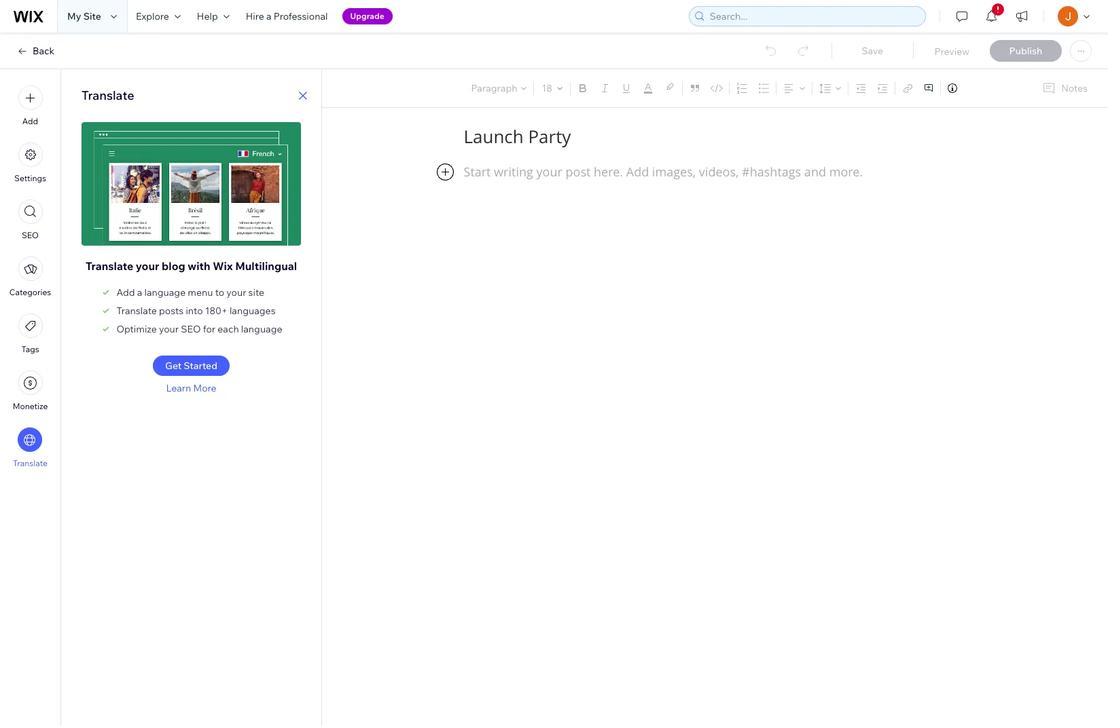 Task type: locate. For each thing, give the bounding box(es) containing it.
back button
[[16, 45, 54, 57]]

add up optimize
[[116, 287, 135, 299]]

1 vertical spatial add
[[116, 287, 135, 299]]

your right to
[[226, 287, 246, 299]]

help button
[[189, 0, 238, 33]]

translate inside menu
[[13, 459, 48, 469]]

add inside button
[[22, 116, 38, 126]]

get started
[[165, 360, 217, 372]]

seo left the for
[[181, 323, 201, 336]]

get started button
[[153, 356, 230, 376]]

1 vertical spatial your
[[226, 287, 246, 299]]

translate inside add a language menu to your site translate posts into 180+ languages optimize your seo for each language
[[116, 305, 157, 317]]

add up settings button
[[22, 116, 38, 126]]

monetize button
[[13, 371, 48, 412]]

get
[[165, 360, 181, 372]]

language
[[144, 287, 186, 299], [241, 323, 282, 336]]

a inside add a language menu to your site translate posts into 180+ languages optimize your seo for each language
[[137, 287, 142, 299]]

0 horizontal spatial add
[[22, 116, 38, 126]]

more
[[193, 382, 216, 395]]

menu
[[0, 77, 60, 477]]

add a language menu to your site translate posts into 180+ languages optimize your seo for each language
[[116, 287, 282, 336]]

1 horizontal spatial add
[[116, 287, 135, 299]]

upgrade button
[[342, 8, 393, 24]]

0 vertical spatial add
[[22, 116, 38, 126]]

your left blog
[[136, 260, 159, 273]]

0 horizontal spatial seo
[[22, 230, 39, 240]]

0 horizontal spatial language
[[144, 287, 186, 299]]

seo up categories button
[[22, 230, 39, 240]]

tags button
[[18, 314, 42, 355]]

translate
[[82, 88, 134, 103], [86, 260, 133, 273], [116, 305, 157, 317], [13, 459, 48, 469]]

posts
[[159, 305, 184, 317]]

1 vertical spatial language
[[241, 323, 282, 336]]

1 horizontal spatial a
[[266, 10, 271, 22]]

0 vertical spatial your
[[136, 260, 159, 273]]

0 horizontal spatial a
[[137, 287, 142, 299]]

0 vertical spatial a
[[266, 10, 271, 22]]

learn more button
[[166, 382, 216, 395]]

add
[[22, 116, 38, 126], [116, 287, 135, 299]]

None text field
[[464, 164, 966, 486]]

menu
[[188, 287, 213, 299]]

wix
[[213, 260, 233, 273]]

started
[[184, 360, 217, 372]]

to
[[215, 287, 224, 299]]

language down languages
[[241, 323, 282, 336]]

seo button
[[18, 200, 42, 240]]

languages
[[230, 305, 276, 317]]

1 horizontal spatial seo
[[181, 323, 201, 336]]

0 vertical spatial seo
[[22, 230, 39, 240]]

a right the hire
[[266, 10, 271, 22]]

hire a professional link
[[238, 0, 336, 33]]

tags
[[21, 344, 39, 355]]

your down posts
[[159, 323, 179, 336]]

your
[[136, 260, 159, 273], [226, 287, 246, 299], [159, 323, 179, 336]]

Add a Catchy Title text field
[[464, 125, 957, 149]]

1 vertical spatial seo
[[181, 323, 201, 336]]

categories
[[9, 287, 51, 298]]

a
[[266, 10, 271, 22], [137, 287, 142, 299]]

a for professional
[[266, 10, 271, 22]]

add button
[[18, 86, 42, 126]]

add inside add a language menu to your site translate posts into 180+ languages optimize your seo for each language
[[116, 287, 135, 299]]

1 vertical spatial a
[[137, 287, 142, 299]]

a up optimize
[[137, 287, 142, 299]]

0 vertical spatial language
[[144, 287, 186, 299]]

hire a professional
[[246, 10, 328, 22]]

1 horizontal spatial language
[[241, 323, 282, 336]]

language up posts
[[144, 287, 186, 299]]

seo
[[22, 230, 39, 240], [181, 323, 201, 336]]



Task type: vqa. For each thing, say whether or not it's contained in the screenshot.
the leftmost SEO
yes



Task type: describe. For each thing, give the bounding box(es) containing it.
notes button
[[1037, 79, 1092, 97]]

into
[[186, 305, 203, 317]]

multilingual
[[235, 260, 297, 273]]

hire
[[246, 10, 264, 22]]

seo inside button
[[22, 230, 39, 240]]

back
[[33, 45, 54, 57]]

add for add a language menu to your site translate posts into 180+ languages optimize your seo for each language
[[116, 287, 135, 299]]

monetize
[[13, 402, 48, 412]]

categories button
[[9, 257, 51, 298]]

learn
[[166, 382, 191, 395]]

learn more
[[166, 382, 216, 395]]

site
[[248, 287, 264, 299]]

translate button
[[13, 428, 48, 469]]

help
[[197, 10, 218, 22]]

each
[[218, 323, 239, 336]]

add for add
[[22, 116, 38, 126]]

settings
[[14, 173, 46, 183]]

upgrade
[[350, 11, 384, 21]]

180+
[[205, 305, 227, 317]]

seo inside add a language menu to your site translate posts into 180+ languages optimize your seo for each language
[[181, 323, 201, 336]]

for
[[203, 323, 215, 336]]

optimize
[[116, 323, 157, 336]]

Search... field
[[706, 7, 921, 26]]

menu containing add
[[0, 77, 60, 477]]

settings button
[[14, 143, 46, 183]]

2 vertical spatial your
[[159, 323, 179, 336]]

my
[[67, 10, 81, 22]]

plugin toolbar image
[[436, 164, 453, 181]]

a for language
[[137, 287, 142, 299]]

my site
[[67, 10, 101, 22]]

blog
[[162, 260, 185, 273]]

notes
[[1061, 82, 1088, 94]]

translate your blog with wix multilingual
[[86, 260, 297, 273]]

professional
[[274, 10, 328, 22]]

with
[[188, 260, 210, 273]]

site
[[83, 10, 101, 22]]

explore
[[136, 10, 169, 22]]



